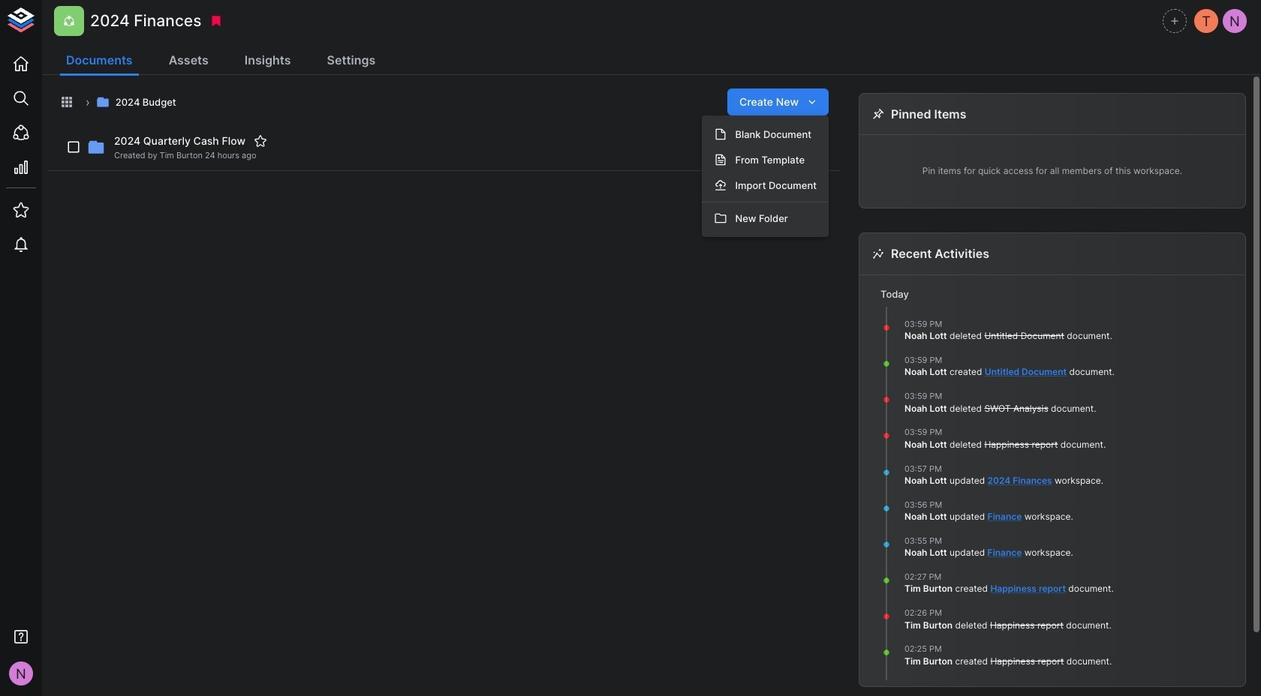 Task type: vqa. For each thing, say whether or not it's contained in the screenshot.
remove bookmark image
yes



Task type: locate. For each thing, give the bounding box(es) containing it.
remove bookmark image
[[210, 14, 223, 28]]

favorite image
[[254, 134, 267, 148]]



